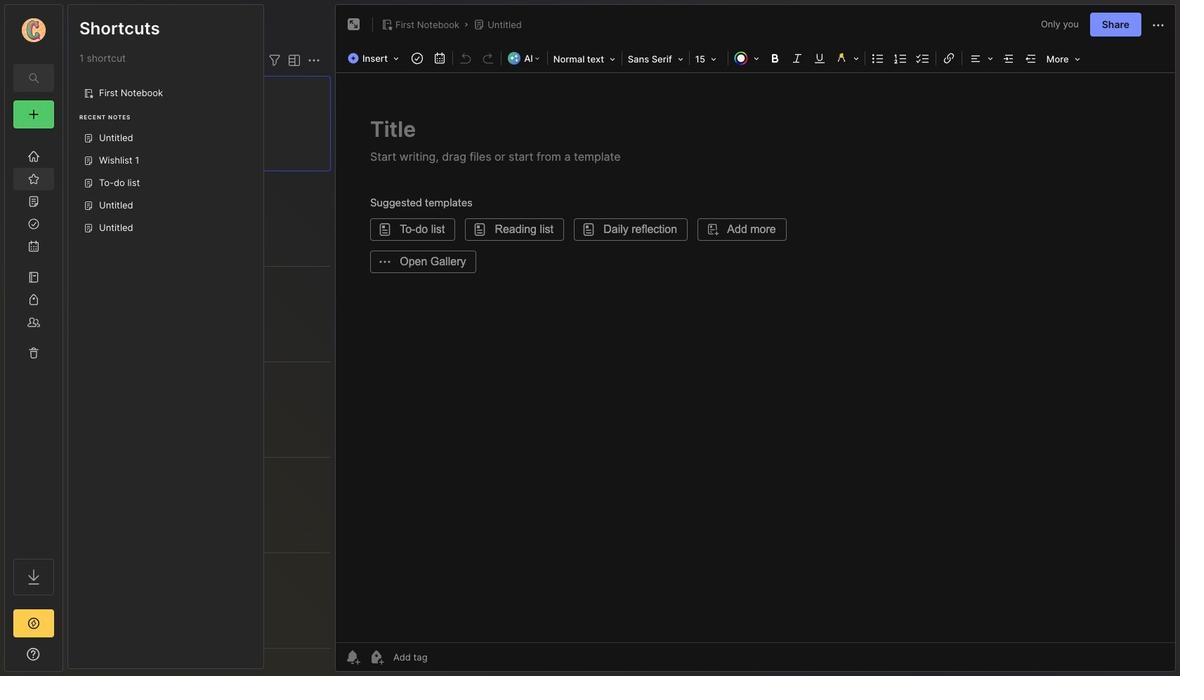 Task type: describe. For each thing, give the bounding box(es) containing it.
heading level image
[[549, 49, 620, 67]]

highlight image
[[831, 48, 863, 68]]

checklist image
[[913, 48, 933, 68]]

font family image
[[624, 49, 688, 67]]

font size image
[[691, 49, 726, 67]]

italic image
[[787, 48, 807, 68]]

tree inside main element
[[5, 137, 63, 547]]

font color image
[[730, 48, 764, 68]]

expand note image
[[346, 16, 363, 33]]

note window element
[[335, 4, 1176, 672]]

bulleted list image
[[868, 48, 888, 68]]

Account field
[[5, 16, 63, 44]]

more image
[[1042, 49, 1085, 67]]

bold image
[[765, 48, 785, 68]]

home image
[[27, 150, 41, 164]]

indent image
[[999, 48, 1019, 68]]



Task type: locate. For each thing, give the bounding box(es) containing it.
alignment image
[[964, 48, 998, 68]]

add tag image
[[368, 649, 385, 666]]

insert link image
[[939, 48, 959, 68]]

add a reminder image
[[344, 649, 361, 666]]

task image
[[408, 48, 427, 68]]

tree
[[5, 137, 63, 547]]

account image
[[22, 18, 46, 42]]

click to expand image
[[61, 651, 72, 667]]

calendar event image
[[430, 48, 450, 68]]

numbered list image
[[891, 48, 910, 68]]

insert image
[[344, 49, 406, 67]]

Note Editor text field
[[336, 72, 1175, 643]]

edit search image
[[25, 70, 42, 86]]

outdent image
[[1021, 48, 1041, 68]]

upgrade image
[[25, 615, 42, 632]]

WHAT'S NEW field
[[5, 644, 63, 666]]

underline image
[[810, 48, 830, 68]]

main element
[[0, 0, 67, 677]]



Task type: vqa. For each thing, say whether or not it's contained in the screenshot.
MORE ACTIONS Field
no



